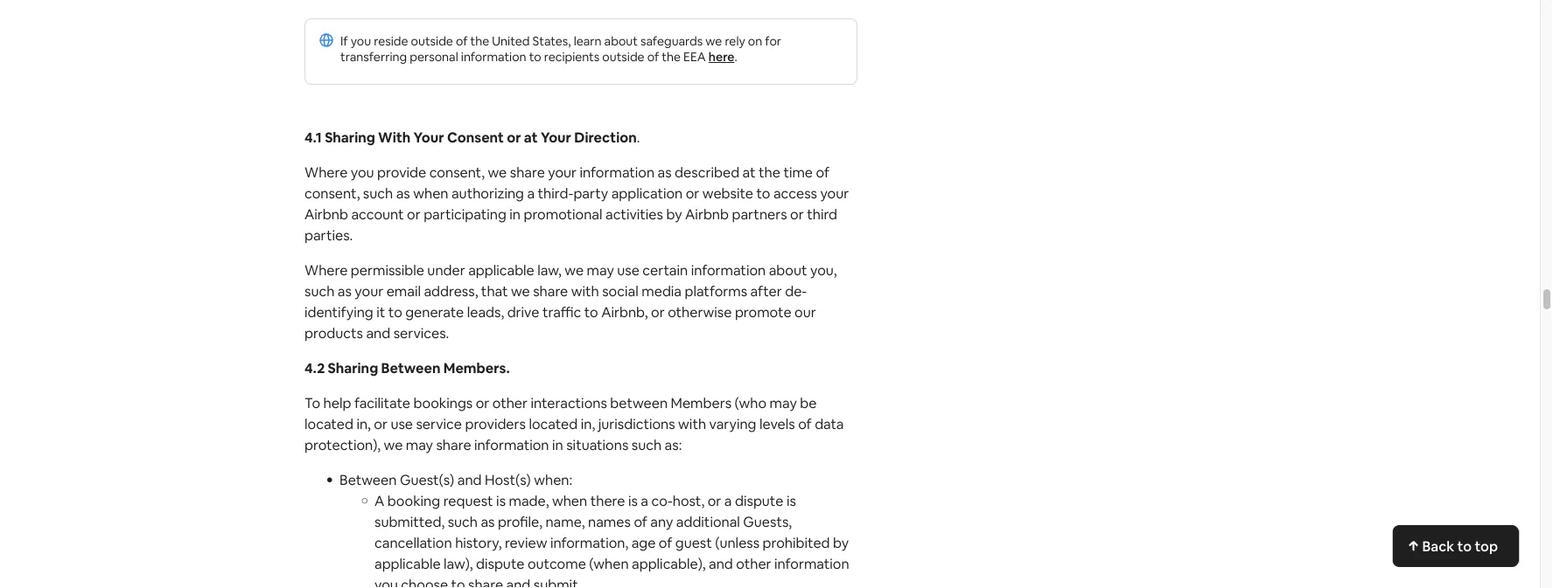 Task type: locate. For each thing, give the bounding box(es) containing it.
2 located from the left
[[529, 415, 578, 433]]

and down (unless
[[709, 555, 733, 573]]

to inside where you provide consent, we share your information as described at the time of consent, such as when authorizing a third-party application or website to access your airbnb account or participating in promotional activities by airbnb partners or third parties.
[[756, 184, 770, 202]]

1 horizontal spatial dispute
[[735, 492, 783, 510]]

dispute up guests,
[[735, 492, 783, 510]]

when
[[413, 184, 448, 202], [552, 492, 587, 510]]

3 is from the left
[[787, 492, 796, 510]]

such down jurisdictions
[[632, 436, 662, 454]]

1 vertical spatial with
[[678, 415, 706, 433]]

host,
[[673, 492, 705, 510]]

1 vertical spatial sharing
[[328, 359, 378, 377]]

2 airbnb from the left
[[685, 205, 729, 223]]

situations
[[566, 436, 629, 454]]

third-
[[538, 184, 574, 202]]

at right consent
[[524, 128, 538, 146]]

may up levels
[[770, 394, 797, 412]]

1 horizontal spatial is
[[628, 492, 638, 510]]

of inside 'to help facilitate bookings or other interactions between members (who may be located in, or use service providers located in, jurisdictions with varying levels of data protection), we may share information in situations such as:'
[[798, 415, 812, 433]]

account
[[351, 205, 404, 223]]

share down the "law),"
[[468, 576, 503, 589]]

members.
[[443, 359, 510, 377]]

1 horizontal spatial in,
[[581, 415, 595, 433]]

1 vertical spatial when
[[552, 492, 587, 510]]

1 vertical spatial you
[[351, 163, 374, 181]]

4.2
[[305, 359, 325, 377]]

in down authorizing
[[509, 205, 521, 223]]

0 vertical spatial at
[[524, 128, 538, 146]]

4.2 sharing between members.
[[305, 359, 510, 377]]

0 horizontal spatial may
[[406, 436, 433, 454]]

other up providers
[[492, 394, 528, 412]]

the left the 'time'
[[759, 163, 780, 181]]

you left the choose
[[375, 576, 398, 589]]

under
[[427, 261, 465, 279]]

choose
[[401, 576, 448, 589]]

sharing right 4.2
[[328, 359, 378, 377]]

1 vertical spatial use
[[391, 415, 413, 433]]

and up request at the left
[[457, 471, 482, 489]]

other inside 'to help facilitate bookings or other interactions between members (who may be located in, or use service providers located in, jurisdictions with varying levels of data protection), we may share information in situations such as:'
[[492, 394, 528, 412]]

1 your from the left
[[413, 128, 444, 146]]

between inside the between guest(s) and host(s) when: a booking request is made, when there is a co-host, or a dispute is submitted, such as profile, name, names of any additional guests, cancellation history, review information, age of guest (unless prohibited by applicable law), dispute outcome (when applicable), and other information you choose to share and submit.
[[340, 471, 397, 489]]

0 horizontal spatial dispute
[[476, 555, 525, 573]]

if you reside outside of the united states, learn about safeguards we rely on for transferring personal information to recipients outside of the eea
[[340, 33, 781, 65]]

1 vertical spatial where
[[305, 261, 348, 279]]

generate
[[405, 303, 464, 321]]

we down facilitate
[[384, 436, 403, 454]]

law),
[[444, 555, 473, 573]]

of left united
[[456, 33, 468, 49]]

2 vertical spatial may
[[406, 436, 433, 454]]

age
[[631, 534, 656, 552]]

0 vertical spatial when
[[413, 184, 448, 202]]

share down service
[[436, 436, 471, 454]]

share down the 'law,' in the left of the page
[[533, 282, 568, 300]]

of
[[456, 33, 468, 49], [647, 49, 659, 65], [816, 163, 830, 181], [798, 415, 812, 433], [634, 513, 647, 531], [659, 534, 672, 552]]

in up when:
[[552, 436, 563, 454]]

0 horizontal spatial use
[[391, 415, 413, 433]]

a left third-
[[527, 184, 535, 202]]

we left rely
[[706, 33, 722, 49]]

1 horizontal spatial your
[[548, 163, 577, 181]]

may down service
[[406, 436, 433, 454]]

such inside where permissible under applicable law, we may use certain information about you, such as your email address, that we share with social media platforms after de- identifying it to generate leads, drive traffic to airbnb, or otherwise promote our products and services.
[[305, 282, 335, 300]]

1 horizontal spatial by
[[833, 534, 849, 552]]

where you provide consent, we share your information as described at the time of consent, such as when authorizing a third-party application or website to access your airbnb account or participating in promotional activities by airbnb partners or third parties.
[[305, 163, 849, 244]]

may up "social" at the left of the page
[[587, 261, 614, 279]]

information inside the between guest(s) and host(s) when: a booking request is made, when there is a co-host, or a dispute is submitted, such as profile, name, names of any additional guests, cancellation history, review information, age of guest (unless prohibited by applicable law), dispute outcome (when applicable), and other information you choose to share and submit.
[[774, 555, 849, 573]]

with inside 'to help facilitate bookings or other interactions between members (who may be located in, or use service providers located in, jurisdictions with varying levels of data protection), we may share information in situations such as:'
[[678, 415, 706, 433]]

0 vertical spatial with
[[571, 282, 599, 300]]

0 horizontal spatial is
[[496, 492, 506, 510]]

any
[[650, 513, 673, 531]]

to help facilitate bookings or other interactions between members (who may be located in, or use service providers located in, jurisdictions with varying levels of data protection), we may share information in situations such as:
[[305, 394, 844, 454]]

submitted,
[[375, 513, 445, 531]]

2 horizontal spatial is
[[787, 492, 796, 510]]

party
[[573, 184, 608, 202]]

your up third-
[[548, 163, 577, 181]]

1 horizontal spatial consent,
[[429, 163, 485, 181]]

applicable down cancellation
[[375, 555, 441, 573]]

1 vertical spatial by
[[833, 534, 849, 552]]

2 vertical spatial you
[[375, 576, 398, 589]]

1 vertical spatial about
[[769, 261, 807, 279]]

your up third
[[820, 184, 849, 202]]

transferring
[[340, 49, 407, 65]]

about
[[604, 33, 638, 49], [769, 261, 807, 279]]

2 is from the left
[[628, 492, 638, 510]]

share up third-
[[510, 163, 545, 181]]

1 horizontal spatial about
[[769, 261, 807, 279]]

airbnb up parties.
[[305, 205, 348, 223]]

information down prohibited on the bottom of page
[[774, 555, 849, 573]]

with down members
[[678, 415, 706, 433]]

of left any in the left of the page
[[634, 513, 647, 531]]

learn
[[574, 33, 602, 49]]

information up platforms
[[691, 261, 766, 279]]

when up name,
[[552, 492, 587, 510]]

a up additional
[[724, 492, 732, 510]]

booking
[[387, 492, 440, 510]]

of right the 'time'
[[816, 163, 830, 181]]

guest(s)
[[400, 471, 454, 489]]

0 vertical spatial dispute
[[735, 492, 783, 510]]

authorizing
[[451, 184, 524, 202]]

0 vertical spatial .
[[735, 49, 737, 65]]

prohibited
[[763, 534, 830, 552]]

levels
[[759, 415, 795, 433]]

you inside where you provide consent, we share your information as described at the time of consent, such as when authorizing a third-party application or website to access your airbnb account or participating in promotional activities by airbnb partners or third parties.
[[351, 163, 374, 181]]

or right consent
[[507, 128, 521, 146]]

to down the "law),"
[[451, 576, 465, 589]]

0 vertical spatial sharing
[[325, 128, 375, 146]]

0 vertical spatial where
[[305, 163, 348, 181]]

in, up situations
[[581, 415, 595, 433]]

1 horizontal spatial outside
[[602, 49, 645, 65]]

and
[[366, 324, 390, 342], [457, 471, 482, 489], [709, 555, 733, 573], [506, 576, 531, 589]]

1 horizontal spatial other
[[736, 555, 771, 573]]

0 horizontal spatial consent,
[[305, 184, 360, 202]]

airbnb down website
[[685, 205, 729, 223]]

1 vertical spatial at
[[743, 163, 756, 181]]

with up traffic
[[571, 282, 599, 300]]

otherwise
[[668, 303, 732, 321]]

information down providers
[[474, 436, 549, 454]]

0 vertical spatial consent,
[[429, 163, 485, 181]]

as up identifying on the bottom left
[[338, 282, 352, 300]]

such up identifying on the bottom left
[[305, 282, 335, 300]]

partners
[[732, 205, 787, 223]]

here
[[709, 49, 735, 65]]

platforms
[[685, 282, 747, 300]]

0 vertical spatial applicable
[[468, 261, 534, 279]]

of inside where you provide consent, we share your information as described at the time of consent, such as when authorizing a third-party application or website to access your airbnb account or participating in promotional activities by airbnb partners or third parties.
[[816, 163, 830, 181]]

sharing right 4.1
[[325, 128, 375, 146]]

at inside where you provide consent, we share your information as described at the time of consent, such as when authorizing a third-party application or website to access your airbnb account or participating in promotional activities by airbnb partners or third parties.
[[743, 163, 756, 181]]

0 horizontal spatial applicable
[[375, 555, 441, 573]]

1 horizontal spatial may
[[587, 261, 614, 279]]

additional
[[676, 513, 740, 531]]

states,
[[533, 33, 571, 49]]

and down the it
[[366, 324, 390, 342]]

2 where from the top
[[305, 261, 348, 279]]

where permissible under applicable law, we may use certain information about you, such as your email address, that we share with social media platforms after de- identifying it to generate leads, drive traffic to airbnb, or otherwise promote our products and services.
[[305, 261, 837, 342]]

or up providers
[[476, 394, 489, 412]]

0 horizontal spatial by
[[666, 205, 682, 223]]

0 horizontal spatial when
[[413, 184, 448, 202]]

by inside where you provide consent, we share your information as described at the time of consent, such as when authorizing a third-party application or website to access your airbnb account or participating in promotional activities by airbnb partners or third parties.
[[666, 205, 682, 223]]

1 where from the top
[[305, 163, 348, 181]]

facilitate
[[354, 394, 410, 412]]

is down host(s) at bottom
[[496, 492, 506, 510]]

located down 'interactions'
[[529, 415, 578, 433]]

about up de-
[[769, 261, 807, 279]]

is up guests,
[[787, 492, 796, 510]]

as:
[[665, 436, 682, 454]]

0 horizontal spatial a
[[527, 184, 535, 202]]

by
[[666, 205, 682, 223], [833, 534, 849, 552]]

applicable up 'that'
[[468, 261, 534, 279]]

in inside where you provide consent, we share your information as described at the time of consent, such as when authorizing a third-party application or website to access your airbnb account or participating in promotional activities by airbnb partners or third parties.
[[509, 205, 521, 223]]

other down (unless
[[736, 555, 771, 573]]

safeguards
[[641, 33, 703, 49]]

a left co-
[[641, 492, 648, 510]]

0 horizontal spatial your
[[413, 128, 444, 146]]

0 vertical spatial you
[[351, 33, 371, 49]]

2 vertical spatial your
[[355, 282, 383, 300]]

you inside "if you reside outside of the united states, learn about safeguards we rely on for transferring personal information to recipients outside of the eea"
[[351, 33, 371, 49]]

may inside where permissible under applicable law, we may use certain information about you, such as your email address, that we share with social media platforms after de- identifying it to generate leads, drive traffic to airbnb, or otherwise promote our products and services.
[[587, 261, 614, 279]]

to
[[529, 49, 541, 65], [756, 184, 770, 202], [388, 303, 402, 321], [584, 303, 598, 321], [1457, 538, 1472, 556], [451, 576, 465, 589]]

or down media
[[651, 303, 665, 321]]

to up partners
[[756, 184, 770, 202]]

to right traffic
[[584, 303, 598, 321]]

4.1 sharing with your consent or at your direction .
[[305, 128, 640, 146]]

is right "there"
[[628, 492, 638, 510]]

share inside where you provide consent, we share your information as described at the time of consent, such as when authorizing a third-party application or website to access your airbnb account or participating in promotional activities by airbnb partners or third parties.
[[510, 163, 545, 181]]

or
[[507, 128, 521, 146], [686, 184, 699, 202], [407, 205, 421, 223], [790, 205, 804, 223], [651, 303, 665, 321], [476, 394, 489, 412], [374, 415, 388, 433], [708, 492, 721, 510]]

1 horizontal spatial in
[[552, 436, 563, 454]]

information up party
[[580, 163, 655, 181]]

a
[[527, 184, 535, 202], [641, 492, 648, 510], [724, 492, 732, 510]]

1 horizontal spatial when
[[552, 492, 587, 510]]

1 vertical spatial dispute
[[476, 555, 525, 573]]

such down request at the left
[[448, 513, 478, 531]]

information,
[[550, 534, 628, 552]]

1 vertical spatial in
[[552, 436, 563, 454]]

of down be
[[798, 415, 812, 433]]

0 horizontal spatial other
[[492, 394, 528, 412]]

application
[[611, 184, 683, 202]]

the left united
[[470, 33, 489, 49]]

0 vertical spatial by
[[666, 205, 682, 223]]

request
[[443, 492, 493, 510]]

when down the "provide" on the top
[[413, 184, 448, 202]]

or inside the between guest(s) and host(s) when: a booking request is made, when there is a co-host, or a dispute is submitted, such as profile, name, names of any additional guests, cancellation history, review information, age of guest (unless prohibited by applicable law), dispute outcome (when applicable), and other information you choose to share and submit.
[[708, 492, 721, 510]]

0 horizontal spatial at
[[524, 128, 538, 146]]

where down 4.1
[[305, 163, 348, 181]]

share inside 'to help facilitate bookings or other interactions between members (who may be located in, or use service providers located in, jurisdictions with varying levels of data protection), we may share information in situations such as:'
[[436, 436, 471, 454]]

you right "if"
[[351, 33, 371, 49]]

2 in, from the left
[[581, 415, 595, 433]]

consent, up parties.
[[305, 184, 360, 202]]

0 horizontal spatial located
[[305, 415, 353, 433]]

1 horizontal spatial airbnb
[[685, 205, 729, 223]]

to left recipients
[[529, 49, 541, 65]]

such inside the between guest(s) and host(s) when: a booking request is made, when there is a co-host, or a dispute is submitted, such as profile, name, names of any additional guests, cancellation history, review information, age of guest (unless prohibited by applicable law), dispute outcome (when applicable), and other information you choose to share and submit.
[[448, 513, 478, 531]]

information right personal
[[461, 49, 526, 65]]

about right learn
[[604, 33, 638, 49]]

you left the "provide" on the top
[[351, 163, 374, 181]]

1 vertical spatial consent,
[[305, 184, 360, 202]]

use up "social" at the left of the page
[[617, 261, 639, 279]]

1 horizontal spatial use
[[617, 261, 639, 279]]

to inside the between guest(s) and host(s) when: a booking request is made, when there is a co-host, or a dispute is submitted, such as profile, name, names of any additional guests, cancellation history, review information, age of guest (unless prohibited by applicable law), dispute outcome (when applicable), and other information you choose to share and submit.
[[451, 576, 465, 589]]

review
[[505, 534, 547, 552]]

outside right reside
[[411, 33, 453, 49]]

between
[[381, 359, 440, 377], [340, 471, 397, 489]]

profile,
[[498, 513, 542, 531]]

0 horizontal spatial the
[[470, 33, 489, 49]]

consent, up authorizing
[[429, 163, 485, 181]]

information inside where permissible under applicable law, we may use certain information about you, such as your email address, that we share with social media platforms after de- identifying it to generate leads, drive traffic to airbnb, or otherwise promote our products and services.
[[691, 261, 766, 279]]

airbnb,
[[601, 303, 648, 321]]

1 vertical spatial other
[[736, 555, 771, 573]]

media
[[642, 282, 682, 300]]

or up additional
[[708, 492, 721, 510]]

or down access
[[790, 205, 804, 223]]

0 horizontal spatial .
[[637, 128, 640, 146]]

in inside 'to help facilitate bookings or other interactions between members (who may be located in, or use service providers located in, jurisdictions with varying levels of data protection), we may share information in situations such as:'
[[552, 436, 563, 454]]

1 horizontal spatial .
[[735, 49, 737, 65]]

personal
[[410, 49, 458, 65]]

by down application
[[666, 205, 682, 223]]

the
[[470, 33, 489, 49], [662, 49, 681, 65], [759, 163, 780, 181]]

in, down facilitate
[[356, 415, 371, 433]]

1 vertical spatial your
[[820, 184, 849, 202]]

2 horizontal spatial your
[[820, 184, 849, 202]]

use down facilitate
[[391, 415, 413, 433]]

0 vertical spatial use
[[617, 261, 639, 279]]

of left eea
[[647, 49, 659, 65]]

1 horizontal spatial with
[[678, 415, 706, 433]]

0 vertical spatial in
[[509, 205, 521, 223]]

your up the it
[[355, 282, 383, 300]]

0 horizontal spatial airbnb
[[305, 205, 348, 223]]

by right prohibited on the bottom of page
[[833, 534, 849, 552]]

0 horizontal spatial your
[[355, 282, 383, 300]]

1 vertical spatial .
[[637, 128, 640, 146]]

1 vertical spatial applicable
[[375, 555, 441, 573]]

we inside where you provide consent, we share your information as described at the time of consent, such as when authorizing a third-party application or website to access your airbnb account or participating in promotional activities by airbnb partners or third parties.
[[488, 163, 507, 181]]

such inside where you provide consent, we share your information as described at the time of consent, such as when authorizing a third-party application or website to access your airbnb account or participating in promotional activities by airbnb partners or third parties.
[[363, 184, 393, 202]]

between up a
[[340, 471, 397, 489]]

direction
[[574, 128, 637, 146]]

social
[[602, 282, 639, 300]]

use inside where permissible under applicable law, we may use certain information about you, such as your email address, that we share with social media platforms after de- identifying it to generate leads, drive traffic to airbnb, or otherwise promote our products and services.
[[617, 261, 639, 279]]

other
[[492, 394, 528, 412], [736, 555, 771, 573]]

such up account
[[363, 184, 393, 202]]

information inside where you provide consent, we share your information as described at the time of consent, such as when authorizing a third-party application or website to access your airbnb account or participating in promotional activities by airbnb partners or third parties.
[[580, 163, 655, 181]]

your
[[548, 163, 577, 181], [820, 184, 849, 202], [355, 282, 383, 300]]

where for where permissible under applicable law, we may use certain information about you, such as your email address, that we share with social media platforms after de- identifying it to generate leads, drive traffic to airbnb, or otherwise promote our products and services.
[[305, 261, 348, 279]]

1 horizontal spatial at
[[743, 163, 756, 181]]

as up application
[[658, 163, 672, 181]]

0 horizontal spatial with
[[571, 282, 599, 300]]

between down services.
[[381, 359, 440, 377]]

eea
[[683, 49, 706, 65]]

where inside where permissible under applicable law, we may use certain information about you, such as your email address, that we share with social media platforms after de- identifying it to generate leads, drive traffic to airbnb, or otherwise promote our products and services.
[[305, 261, 348, 279]]

bookings
[[413, 394, 473, 412]]

co-
[[651, 492, 673, 510]]

1 horizontal spatial applicable
[[468, 261, 534, 279]]

0 horizontal spatial in,
[[356, 415, 371, 433]]

use
[[617, 261, 639, 279], [391, 415, 413, 433]]

where inside where you provide consent, we share your information as described at the time of consent, such as when authorizing a third-party application or website to access your airbnb account or participating in promotional activities by airbnb partners or third parties.
[[305, 163, 348, 181]]

0 horizontal spatial about
[[604, 33, 638, 49]]

your inside where permissible under applicable law, we may use certain information about you, such as your email address, that we share with social media platforms after de- identifying it to generate leads, drive traffic to airbnb, or otherwise promote our products and services.
[[355, 282, 383, 300]]

1 in, from the left
[[356, 415, 371, 433]]

1 horizontal spatial located
[[529, 415, 578, 433]]

. up application
[[637, 128, 640, 146]]

as up history,
[[481, 513, 495, 531]]

we up authorizing
[[488, 163, 507, 181]]

cancellation
[[375, 534, 452, 552]]

your right with
[[413, 128, 444, 146]]

1 vertical spatial may
[[770, 394, 797, 412]]

1 horizontal spatial your
[[541, 128, 571, 146]]

located down help on the left of the page
[[305, 415, 353, 433]]

0 horizontal spatial outside
[[411, 33, 453, 49]]

is
[[496, 492, 506, 510], [628, 492, 638, 510], [787, 492, 796, 510]]

a inside where you provide consent, we share your information as described at the time of consent, such as when authorizing a third-party application or website to access your airbnb account or participating in promotional activities by airbnb partners or third parties.
[[527, 184, 535, 202]]

when:
[[534, 471, 572, 489]]

activities
[[606, 205, 663, 223]]

dispute down history,
[[476, 555, 525, 573]]

as down the "provide" on the top
[[396, 184, 410, 202]]

your left direction
[[541, 128, 571, 146]]

to left top
[[1457, 538, 1472, 556]]

2 horizontal spatial the
[[759, 163, 780, 181]]

drive
[[507, 303, 539, 321]]

0 horizontal spatial in
[[509, 205, 521, 223]]

1 vertical spatial between
[[340, 471, 397, 489]]

for
[[765, 33, 781, 49]]

0 vertical spatial may
[[587, 261, 614, 279]]

share inside the between guest(s) and host(s) when: a booking request is made, when there is a co-host, or a dispute is submitted, such as profile, name, names of any additional guests, cancellation history, review information, age of guest (unless prohibited by applicable law), dispute outcome (when applicable), and other information you choose to share and submit.
[[468, 576, 503, 589]]

0 vertical spatial about
[[604, 33, 638, 49]]

the left eea
[[662, 49, 681, 65]]

0 vertical spatial other
[[492, 394, 528, 412]]



Task type: vqa. For each thing, say whether or not it's contained in the screenshot.
of within WHERE YOU PROVIDE CONSENT, WE SHARE YOUR INFORMATION AS DESCRIBED AT THE TIME OF CONSENT, SUCH AS WHEN AUTHORIZING A THIRD-PARTY APPLICATION OR WEBSITE TO ACCESS YOUR AIRBNB ACCOUNT OR PARTICIPATING IN PROMOTIONAL ACTIVITIES BY AIRBNB PARTNERS OR THIRD PARTIES.
yes



Task type: describe. For each thing, give the bounding box(es) containing it.
that
[[481, 282, 508, 300]]

with
[[378, 128, 411, 146]]

as inside where permissible under applicable law, we may use certain information about you, such as your email address, that we share with social media platforms after de- identifying it to generate leads, drive traffic to airbnb, or otherwise promote our products and services.
[[338, 282, 352, 300]]

products
[[305, 324, 363, 342]]

between
[[610, 394, 668, 412]]

to inside "button"
[[1457, 538, 1472, 556]]

here link
[[709, 49, 735, 65]]

members
[[671, 394, 732, 412]]

0 vertical spatial between
[[381, 359, 440, 377]]

back to top
[[1422, 538, 1498, 556]]

to
[[305, 394, 320, 412]]

or inside where permissible under applicable law, we may use certain information about you, such as your email address, that we share with social media platforms after de- identifying it to generate leads, drive traffic to airbnb, or otherwise promote our products and services.
[[651, 303, 665, 321]]

outcome
[[528, 555, 586, 573]]

we up drive
[[511, 282, 530, 300]]

(unless
[[715, 534, 760, 552]]

website
[[702, 184, 753, 202]]

other inside the between guest(s) and host(s) when: a booking request is made, when there is a co-host, or a dispute is submitted, such as profile, name, names of any additional guests, cancellation history, review information, age of guest (unless prohibited by applicable law), dispute outcome (when applicable), and other information you choose to share and submit.
[[736, 555, 771, 573]]

parties.
[[305, 226, 353, 244]]

here .
[[709, 49, 737, 65]]

address,
[[424, 282, 478, 300]]

varying
[[709, 415, 756, 433]]

be
[[800, 394, 817, 412]]

there
[[590, 492, 625, 510]]

(who
[[735, 394, 767, 412]]

with inside where permissible under applicable law, we may use certain information about you, such as your email address, that we share with social media platforms after de- identifying it to generate leads, drive traffic to airbnb, or otherwise promote our products and services.
[[571, 282, 599, 300]]

1 horizontal spatial the
[[662, 49, 681, 65]]

data
[[815, 415, 844, 433]]

back to top button
[[1393, 526, 1519, 568]]

identifying
[[305, 303, 373, 321]]

when inside the between guest(s) and host(s) when: a booking request is made, when there is a co-host, or a dispute is submitted, such as profile, name, names of any additional guests, cancellation history, review information, age of guest (unless prohibited by applicable law), dispute outcome (when applicable), and other information you choose to share and submit.
[[552, 492, 587, 510]]

permissible
[[351, 261, 424, 279]]

if
[[340, 33, 348, 49]]

the inside where you provide consent, we share your information as described at the time of consent, such as when authorizing a third-party application or website to access your airbnb account or participating in promotional activities by airbnb partners or third parties.
[[759, 163, 780, 181]]

and inside where permissible under applicable law, we may use certain information about you, such as your email address, that we share with social media platforms after de- identifying it to generate leads, drive traffic to airbnb, or otherwise promote our products and services.
[[366, 324, 390, 342]]

we inside "if you reside outside of the united states, learn about safeguards we rely on for transferring personal information to recipients outside of the eea"
[[706, 33, 722, 49]]

about inside "if you reside outside of the united states, learn about safeguards we rely on for transferring personal information to recipients outside of the eea"
[[604, 33, 638, 49]]

2 horizontal spatial may
[[770, 394, 797, 412]]

you for if
[[351, 33, 371, 49]]

we inside 'to help facilitate bookings or other interactions between members (who may be located in, or use service providers located in, jurisdictions with varying levels of data protection), we may share information in situations such as:'
[[384, 436, 403, 454]]

as inside the between guest(s) and host(s) when: a booking request is made, when there is a co-host, or a dispute is submitted, such as profile, name, names of any additional guests, cancellation history, review information, age of guest (unless prohibited by applicable law), dispute outcome (when applicable), and other information you choose to share and submit.
[[481, 513, 495, 531]]

promotional
[[524, 205, 602, 223]]

it
[[376, 303, 385, 321]]

1 airbnb from the left
[[305, 205, 348, 223]]

consent
[[447, 128, 504, 146]]

name,
[[546, 513, 585, 531]]

de-
[[785, 282, 807, 300]]

you inside the between guest(s) and host(s) when: a booking request is made, when there is a co-host, or a dispute is submitted, such as profile, name, names of any additional guests, cancellation history, review information, age of guest (unless prohibited by applicable law), dispute outcome (when applicable), and other information you choose to share and submit.
[[375, 576, 398, 589]]

providers
[[465, 415, 526, 433]]

we right the 'law,' in the left of the page
[[565, 261, 584, 279]]

and left submit.
[[506, 576, 531, 589]]

leads,
[[467, 303, 504, 321]]

sharing for 4.1
[[325, 128, 375, 146]]

access
[[773, 184, 817, 202]]

participating
[[424, 205, 506, 223]]

to right the it
[[388, 303, 402, 321]]

information inside "if you reside outside of the united states, learn about safeguards we rely on for transferring personal information to recipients outside of the eea"
[[461, 49, 526, 65]]

4.1
[[305, 128, 322, 146]]

sharing for 4.2
[[328, 359, 378, 377]]

a
[[375, 492, 384, 510]]

you for where
[[351, 163, 374, 181]]

information inside 'to help facilitate bookings or other interactions between members (who may be located in, or use service providers located in, jurisdictions with varying levels of data protection), we may share information in situations such as:'
[[474, 436, 549, 454]]

interactions
[[531, 394, 607, 412]]

applicable inside the between guest(s) and host(s) when: a booking request is made, when there is a co-host, or a dispute is submitted, such as profile, name, names of any additional guests, cancellation history, review information, age of guest (unless prohibited by applicable law), dispute outcome (when applicable), and other information you choose to share and submit.
[[375, 555, 441, 573]]

1 located from the left
[[305, 415, 353, 433]]

host(s)
[[485, 471, 531, 489]]

reside
[[374, 33, 408, 49]]

2 horizontal spatial a
[[724, 492, 732, 510]]

email
[[386, 282, 421, 300]]

0 vertical spatial your
[[548, 163, 577, 181]]

1 is from the left
[[496, 492, 506, 510]]

of up 'applicable),'
[[659, 534, 672, 552]]

about inside where permissible under applicable law, we may use certain information about you, such as your email address, that we share with social media platforms after de- identifying it to generate leads, drive traffic to airbnb, or otherwise promote our products and services.
[[769, 261, 807, 279]]

names
[[588, 513, 631, 531]]

you,
[[810, 261, 837, 279]]

on
[[748, 33, 762, 49]]

law,
[[537, 261, 562, 279]]

history,
[[455, 534, 502, 552]]

after
[[750, 282, 782, 300]]

guests,
[[743, 513, 792, 531]]

share inside where permissible under applicable law, we may use certain information about you, such as your email address, that we share with social media platforms after de- identifying it to generate leads, drive traffic to airbnb, or otherwise promote our products and services.
[[533, 282, 568, 300]]

provide
[[377, 163, 426, 181]]

or down facilitate
[[374, 415, 388, 433]]

described
[[675, 163, 740, 181]]

to inside "if you reside outside of the united states, learn about safeguards we rely on for transferring personal information to recipients outside of the eea"
[[529, 49, 541, 65]]

promote
[[735, 303, 791, 321]]

guest
[[675, 534, 712, 552]]

applicable inside where permissible under applicable law, we may use certain information about you, such as your email address, that we share with social media platforms after de- identifying it to generate leads, drive traffic to airbnb, or otherwise promote our products and services.
[[468, 261, 534, 279]]

help
[[323, 394, 351, 412]]

when inside where you provide consent, we share your information as described at the time of consent, such as when authorizing a third-party application or website to access your airbnb account or participating in promotional activities by airbnb partners or third parties.
[[413, 184, 448, 202]]

made,
[[509, 492, 549, 510]]

2 your from the left
[[541, 128, 571, 146]]

service
[[416, 415, 462, 433]]

united
[[492, 33, 530, 49]]

use inside 'to help facilitate bookings or other interactions between members (who may be located in, or use service providers located in, jurisdictions with varying levels of data protection), we may share information in situations such as:'
[[391, 415, 413, 433]]

or right account
[[407, 205, 421, 223]]

applicable),
[[632, 555, 706, 573]]

certain
[[643, 261, 688, 279]]

protection),
[[305, 436, 381, 454]]

such inside 'to help facilitate bookings or other interactions between members (who may be located in, or use service providers located in, jurisdictions with varying levels of data protection), we may share information in situations such as:'
[[632, 436, 662, 454]]

where for where you provide consent, we share your information as described at the time of consent, such as when authorizing a third-party application or website to access your airbnb account or participating in promotional activities by airbnb partners or third parties.
[[305, 163, 348, 181]]

1 horizontal spatial a
[[641, 492, 648, 510]]

between guest(s) and host(s) when: a booking request is made, when there is a co-host, or a dispute is submitted, such as profile, name, names of any additional guests, cancellation history, review information, age of guest (unless prohibited by applicable law), dispute outcome (when applicable), and other information you choose to share and submit.
[[340, 471, 849, 589]]

by inside the between guest(s) and host(s) when: a booking request is made, when there is a co-host, or a dispute is submitted, such as profile, name, names of any additional guests, cancellation history, review information, age of guest (unless prohibited by applicable law), dispute outcome (when applicable), and other information you choose to share and submit.
[[833, 534, 849, 552]]

rely
[[725, 33, 745, 49]]

jurisdictions
[[598, 415, 675, 433]]

or down described
[[686, 184, 699, 202]]

(when
[[589, 555, 629, 573]]



